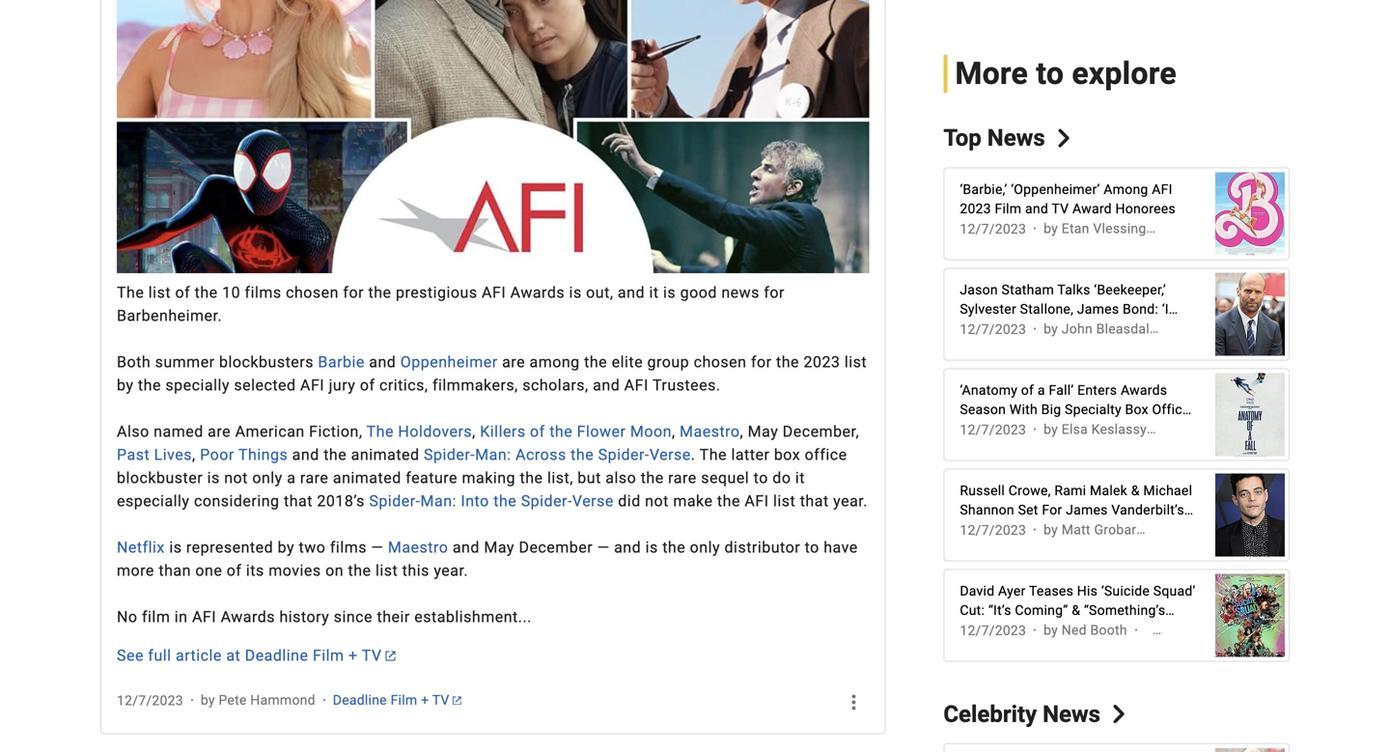 Task type: vqa. For each thing, say whether or not it's contained in the screenshot.
BOTH
yes



Task type: describe. For each thing, give the bounding box(es) containing it.
10
[[222, 283, 241, 302]]

top
[[944, 124, 982, 152]]

12/7/2023 for russell
[[960, 522, 1027, 538]]

david
[[960, 583, 995, 599]]

12/7/2023 down full
[[117, 693, 183, 708]]

, left killers
[[472, 422, 476, 441]]

barbara
[[1082, 320, 1130, 336]]

bond:
[[1123, 301, 1159, 317]]

, down trustees.
[[672, 422, 676, 441]]

"something's
[[1084, 602, 1166, 618]]

summer
[[155, 353, 215, 371]]

also named are american fiction, the holdovers , killers of the flower moon , maestro , may december, past lives , poor things and the animated spider-man: across the spider-verse
[[117, 422, 860, 464]]

group
[[647, 353, 690, 371]]

enters
[[1078, 382, 1117, 398]]

december
[[519, 538, 593, 557]]

killers
[[480, 422, 526, 441]]

chevron right inline image for top news
[[1055, 129, 1073, 147]]

barbie link
[[318, 353, 365, 371]]

establishment...
[[414, 608, 532, 626]]

the inside also named are american fiction, the holdovers , killers of the flower moon , maestro , may december, past lives , poor things and the animated spider-man: across the spider-verse
[[367, 422, 394, 441]]

the list of the 10 films chosen for the prestigious afi awards is out, and it is good news for barbenheimer.
[[117, 283, 785, 325]]

, left poor at left bottom
[[192, 446, 196, 464]]

ayer
[[999, 583, 1026, 599]]

see more image
[[842, 691, 866, 714]]

will smith, jared leto, adewale akinnuoye-agbaje, adam beach, viola davis, jay hernandez, joel kinnaman, jai courtney, margot robbie, cara delevingne, and karen fukuhara in suicide squad (2016) image
[[1216, 564, 1285, 667]]

2 that from the left
[[800, 492, 829, 510]]

the down across
[[520, 469, 543, 487]]

afi inside the list of the 10 films chosen for the prestigious afi awards is out, and it is good news for barbenheimer.
[[482, 283, 506, 302]]

james inside 'russell crowe, rami malek & michael shannon set for james vanderbilt's historical drama 'nuremberg''
[[1066, 502, 1108, 518]]

spider-man: into the spider-verse did not make the afi list that year.
[[369, 492, 868, 510]]

award
[[1073, 201, 1112, 217]]

tv for +
[[362, 646, 382, 665]]

may inside and may december — and is the only distributor to have more than one of its movies on the list this year.
[[484, 538, 515, 557]]

matt
[[1062, 522, 1091, 538]]

at
[[226, 646, 241, 665]]

of inside "are among the elite group chosen for the 2023 list by the specially selected afi jury of critics, filmmakers, scholars, and afi trustees."
[[360, 376, 375, 394]]

0 horizontal spatial +
[[349, 646, 358, 665]]

since
[[334, 608, 373, 626]]

12/7/2023 for 'barbie,'
[[960, 221, 1027, 237]]

the down "sequel"
[[717, 492, 741, 510]]

list,
[[547, 469, 573, 487]]

2023 inside "are among the elite group chosen for the 2023 list by the specially selected afi jury of critics, filmmakers, scholars, and afi trustees."
[[804, 353, 840, 371]]

past lives link
[[117, 446, 192, 464]]

and down into
[[453, 538, 480, 557]]

the down killers of the flower moon link
[[571, 446, 594, 464]]

represented
[[186, 538, 273, 557]]

'suicide
[[1102, 583, 1150, 599]]

by ned booth
[[1044, 622, 1128, 638]]

rami malek image
[[1216, 464, 1285, 566]]

to
[[1000, 622, 1016, 638]]

sylvester
[[960, 301, 1017, 317]]

'beekeeper,'
[[1094, 282, 1166, 298]]

0 horizontal spatial deadline
[[245, 646, 308, 665]]

be
[[1019, 622, 1035, 638]]

2 rare from the left
[[668, 469, 697, 487]]

committee
[[1046, 440, 1115, 456]]

rami
[[1055, 483, 1087, 499]]

'anatomy of a fall' enters awards season with big specialty box office numbers and early prizes, despite french oscar committee snub
[[960, 382, 1190, 456]]

12/7/2023 for david
[[960, 622, 1027, 638]]

2 vertical spatial film
[[391, 693, 418, 708]]

david ayer teases his 'suicide squad' cut: "it's coming" & "something's going to be revealed"
[[960, 583, 1196, 638]]

'oppenheimer'
[[1011, 181, 1100, 197]]

film for deadline
[[313, 646, 344, 665]]

by matt grobar
[[1044, 522, 1137, 538]]

ryan gosling and margot robbie in barbie (2023) image
[[1216, 162, 1285, 265]]

drama
[[1024, 521, 1065, 537]]

films for two
[[330, 538, 367, 557]]

cut:
[[960, 602, 985, 618]]

history
[[280, 608, 330, 626]]

man: inside also named are american fiction, the holdovers , killers of the flower moon , maestro , may december, past lives , poor things and the animated spider-man: across the spider-verse
[[475, 446, 511, 464]]

of inside and may december — and is the only distributor to have more than one of its movies on the list this year.
[[227, 561, 242, 580]]

the up spider-man: across the spider-verse link
[[550, 422, 573, 441]]

the left prestigious
[[368, 283, 392, 302]]

making
[[462, 469, 516, 487]]

by john bleasdale
[[1044, 321, 1157, 337]]

oppenheimer link
[[401, 353, 498, 371]]

pete
[[219, 693, 247, 708]]

blockbuster
[[117, 469, 203, 487]]

netflix link
[[117, 538, 165, 557]]

chevron right inline image for celebrity news
[[1110, 705, 1129, 724]]

barbenheimer.
[[117, 306, 222, 325]]

specialty
[[1065, 402, 1122, 417]]

is left out,
[[569, 283, 582, 302]]

the down 'fiction,'
[[324, 446, 347, 464]]

for up barbie
[[343, 283, 364, 302]]

may inside also named are american fiction, the holdovers , killers of the flower moon , maestro , may december, past lives , poor things and the animated spider-man: across the spider-verse
[[748, 422, 779, 441]]

the inside the list of the 10 films chosen for the prestigious afi awards is out, and it is good news for barbenheimer.
[[117, 283, 144, 302]]

hammond
[[250, 693, 316, 708]]

among
[[530, 353, 580, 371]]

1 horizontal spatial maestro link
[[680, 422, 740, 441]]

prizes,
[[1081, 421, 1123, 437]]

oppenheimer
[[401, 353, 498, 371]]

a inside the 'anatomy of a fall' enters awards season with big specialty box office numbers and early prizes, despite french oscar committee snub
[[1038, 382, 1046, 398]]

for
[[1042, 502, 1063, 518]]

james inside jason statham talks 'beekeeper,' sylvester stallone, james bond: 'i keep whatsapping barbara broccoli'
[[1077, 301, 1119, 317]]

by for by ned booth
[[1044, 622, 1058, 638]]

the left 10
[[195, 283, 218, 302]]

and inside the list of the 10 films chosen for the prestigious afi awards is out, and it is good news for barbenheimer.
[[618, 283, 645, 302]]

to inside and may december — and is the only distributor to have more than one of its movies on the list this year.
[[805, 538, 820, 557]]

bleasdale
[[1097, 321, 1157, 337]]

list inside "are among the elite group chosen for the 2023 list by the specially selected afi jury of critics, filmmakers, scholars, and afi trustees."
[[845, 353, 867, 371]]

more to explore
[[955, 56, 1177, 92]]

box
[[1125, 402, 1149, 417]]

spider- down list,
[[521, 492, 572, 510]]

deadline film + tv button
[[333, 691, 461, 710]]

animated inside . the latter box office blockbuster is not only a rare animated feature making the list, but also the rare sequel to do it especially considering that 2018's
[[333, 469, 401, 487]]

broccoli'
[[1134, 320, 1188, 336]]

spider-man: into the spider-verse link
[[369, 492, 614, 510]]

spider- down the 'holdovers'
[[424, 446, 475, 464]]

2 vertical spatial awards
[[221, 608, 275, 626]]

1 vertical spatial verse
[[572, 492, 614, 510]]

by for by pete hammond
[[201, 693, 215, 708]]

vlessing
[[1093, 221, 1147, 237]]

lives
[[154, 446, 192, 464]]

'barbie,'
[[960, 181, 1008, 197]]

not for only
[[224, 469, 248, 487]]

revealed"
[[1039, 622, 1100, 638]]

prestigious
[[396, 283, 478, 302]]

deadline film + tv
[[333, 693, 450, 708]]

russell
[[960, 483, 1005, 499]]

news for top news
[[988, 124, 1045, 152]]

the left elite
[[584, 353, 608, 371]]

by pete hammond
[[201, 693, 316, 708]]

also
[[117, 422, 149, 441]]

moon
[[630, 422, 672, 441]]

1 horizontal spatial tv
[[432, 693, 450, 708]]

by for by elsa keslassy
[[1044, 422, 1058, 438]]

'i
[[1162, 301, 1169, 317]]

the down making
[[494, 492, 517, 510]]

teases
[[1029, 583, 1074, 599]]

do
[[773, 469, 791, 487]]

filmmakers,
[[433, 376, 518, 394]]

fiction,
[[309, 422, 363, 441]]

'barbie,' 'oppenheimer' among afi 2023 film and tv award honorees
[[960, 181, 1176, 217]]

poor things link
[[200, 446, 288, 464]]

and inside also named are american fiction, the holdovers , killers of the flower moon , maestro , may december, past lives , poor things and the animated spider-man: across the spider-verse
[[292, 446, 319, 464]]

than
[[159, 561, 191, 580]]

'nuremberg'
[[1068, 521, 1144, 537]]

launch inline image
[[386, 651, 396, 661]]

more
[[955, 56, 1028, 92]]

that inside . the latter box office blockbuster is not only a rare animated feature making the list, but also the rare sequel to do it especially considering that 2018's
[[284, 492, 313, 510]]

for right news
[[764, 283, 785, 302]]

statham
[[1002, 282, 1054, 298]]

coming"
[[1015, 602, 1068, 618]]

1 vertical spatial +
[[421, 693, 429, 708]]

grobar
[[1094, 522, 1137, 538]]

the down both
[[138, 376, 161, 394]]

1 horizontal spatial deadline
[[333, 693, 387, 708]]

and down did
[[614, 538, 641, 557]]

french
[[960, 440, 1002, 456]]

oscar
[[1006, 440, 1043, 456]]

killers of the flower moon link
[[480, 422, 672, 441]]

and inside the 'anatomy of a fall' enters awards season with big specialty box office numbers and early prizes, despite french oscar committee snub
[[1021, 421, 1044, 437]]



Task type: locate. For each thing, give the bounding box(es) containing it.
may
[[748, 422, 779, 441], [484, 538, 515, 557]]

of up "with"
[[1021, 382, 1034, 398]]

1 horizontal spatial not
[[645, 492, 669, 510]]

only inside and may december — and is the only distributor to have more than one of its movies on the list this year.
[[690, 538, 720, 557]]

netflix
[[117, 538, 165, 557]]

animated down 'the holdovers' link
[[351, 446, 420, 464]]

by left etan
[[1044, 221, 1058, 237]]

list down do
[[773, 492, 796, 510]]

0 horizontal spatial &
[[1072, 602, 1081, 618]]

1 horizontal spatial are
[[502, 353, 525, 371]]

not inside . the latter box office blockbuster is not only a rare animated feature making the list, but also the rare sequel to do it especially considering that 2018's
[[224, 469, 248, 487]]

film down 'barbie,'
[[995, 201, 1022, 217]]

awards up the box at the bottom of the page
[[1121, 382, 1168, 398]]

0 vertical spatial it
[[649, 283, 659, 302]]

one
[[195, 561, 222, 580]]

russell crowe, rami malek & michael shannon set for james vanderbilt's historical drama 'nuremberg'
[[960, 483, 1193, 537]]

and up oscar
[[1021, 421, 1044, 437]]

0 vertical spatial chosen
[[286, 283, 339, 302]]

elite
[[612, 353, 643, 371]]

0 horizontal spatial are
[[208, 422, 231, 441]]

chevron right inline image down the booth
[[1110, 705, 1129, 724]]

1 vertical spatial &
[[1072, 602, 1081, 618]]

0 horizontal spatial chosen
[[286, 283, 339, 302]]

maestro inside also named are american fiction, the holdovers , killers of the flower moon , maestro , may december, past lives , poor things and the animated spider-man: across the spider-verse
[[680, 422, 740, 441]]

0 horizontal spatial that
[[284, 492, 313, 510]]

0 horizontal spatial not
[[224, 469, 248, 487]]

1 horizontal spatial awards
[[510, 283, 565, 302]]

1 horizontal spatial maestro
[[680, 422, 740, 441]]

image image
[[117, 0, 869, 273]]

awards inside the 'anatomy of a fall' enters awards season with big specialty box office numbers and early prizes, despite french oscar committee snub
[[1121, 382, 1168, 398]]

the right 'fiction,'
[[367, 422, 394, 441]]

chosen inside the list of the 10 films chosen for the prestigious afi awards is out, and it is good news for barbenheimer.
[[286, 283, 339, 302]]

afi right in
[[192, 608, 216, 626]]

films inside the list of the 10 films chosen for the prestigious afi awards is out, and it is good news for barbenheimer.
[[245, 283, 282, 302]]

jason
[[960, 282, 998, 298]]

by down big
[[1044, 422, 1058, 438]]

more
[[117, 561, 154, 580]]

. the latter box office blockbuster is not only a rare animated feature making the list, but also the rare sequel to do it especially considering that 2018's
[[117, 446, 847, 510]]

0 vertical spatial the
[[117, 283, 144, 302]]

afi down elite
[[624, 376, 649, 394]]

afi inside 'barbie,' 'oppenheimer' among afi 2023 film and tv award honorees
[[1152, 181, 1173, 197]]

shannon
[[960, 502, 1015, 518]]

0 horizontal spatial verse
[[572, 492, 614, 510]]

and inside 'barbie,' 'oppenheimer' among afi 2023 film and tv award honorees
[[1025, 201, 1049, 217]]

with
[[1010, 402, 1038, 417]]

by etan vlessing
[[1044, 221, 1147, 237]]

also
[[606, 469, 637, 487]]

its
[[246, 561, 264, 580]]

and up critics,
[[369, 353, 396, 371]]

on
[[325, 561, 344, 580]]

man:
[[475, 446, 511, 464], [421, 492, 457, 510]]

2 horizontal spatial awards
[[1121, 382, 1168, 398]]

2 — from the left
[[597, 538, 610, 557]]

is inside . the latter box office blockbuster is not only a rare animated feature making the list, but also the rare sequel to do it especially considering that 2018's
[[207, 469, 220, 487]]

spider- down feature
[[369, 492, 421, 510]]

0 vertical spatial film
[[995, 201, 1022, 217]]

and may december — and is the only distributor to have more than one of its movies on the list this year.
[[117, 538, 858, 580]]

historical
[[960, 521, 1020, 537]]

vanderbilt's
[[1112, 502, 1185, 518]]

1 vertical spatial awards
[[1121, 382, 1168, 398]]

0 vertical spatial animated
[[351, 446, 420, 464]]

and down 'fiction,'
[[292, 446, 319, 464]]

john
[[1062, 321, 1093, 337]]

for down news
[[751, 353, 772, 371]]

and inside "are among the elite group chosen for the 2023 list by the specially selected afi jury of critics, filmmakers, scholars, and afi trustees."
[[593, 376, 620, 394]]

and right out,
[[618, 283, 645, 302]]

& up vanderbilt's
[[1131, 483, 1140, 499]]

afi down "sequel"
[[745, 492, 769, 510]]

holdovers
[[398, 422, 472, 441]]

the inside . the latter box office blockbuster is not only a rare animated feature making the list, but also the rare sequel to do it especially considering that 2018's
[[700, 446, 727, 464]]

considering
[[194, 492, 280, 510]]

+ left launch inline icon
[[421, 693, 429, 708]]

the holdovers link
[[367, 422, 472, 441]]

0 vertical spatial year.
[[833, 492, 868, 510]]

0 vertical spatial news
[[988, 124, 1045, 152]]

december,
[[783, 422, 860, 441]]

for inside "are among the elite group chosen for the 2023 list by the specially selected afi jury of critics, filmmakers, scholars, and afi trustees."
[[751, 353, 772, 371]]

are inside also named are american fiction, the holdovers , killers of the flower moon , maestro , may december, past lives , poor things and the animated spider-man: across the spider-verse
[[208, 422, 231, 441]]

1 vertical spatial not
[[645, 492, 669, 510]]

2023 inside 'barbie,' 'oppenheimer' among afi 2023 film and tv award honorees
[[960, 201, 991, 217]]

1 vertical spatial film
[[313, 646, 344, 665]]

it inside the list of the 10 films chosen for the prestigious afi awards is out, and it is good news for barbenheimer.
[[649, 283, 659, 302]]

0 horizontal spatial film
[[313, 646, 344, 665]]

0 horizontal spatial man:
[[421, 492, 457, 510]]

the up "december,"
[[776, 353, 800, 371]]

0 horizontal spatial the
[[117, 283, 144, 302]]

ned
[[1062, 622, 1087, 638]]

0 vertical spatial +
[[349, 646, 358, 665]]

animated inside also named are american fiction, the holdovers , killers of the flower moon , maestro , may december, past lives , poor things and the animated spider-man: across the spider-verse
[[351, 446, 420, 464]]

0 horizontal spatial chevron right inline image
[[1055, 129, 1073, 147]]

2 horizontal spatial to
[[1036, 56, 1064, 92]]

2 vertical spatial to
[[805, 538, 820, 557]]

chosen
[[286, 283, 339, 302], [694, 353, 747, 371]]

deadline right "at"
[[245, 646, 308, 665]]

maestro up .
[[680, 422, 740, 441]]

no
[[117, 608, 138, 626]]

by for by matt grobar
[[1044, 522, 1058, 538]]

1 horizontal spatial 2023
[[960, 201, 991, 217]]

to inside . the latter box office blockbuster is not only a rare animated feature making the list, but also the rare sequel to do it especially considering that 2018's
[[754, 469, 768, 487]]

— right december
[[597, 538, 610, 557]]

the right on
[[348, 561, 371, 580]]

that
[[284, 492, 313, 510], [800, 492, 829, 510]]

by elsa keslassy
[[1044, 422, 1147, 438]]

0 vertical spatial maestro
[[680, 422, 740, 441]]

1 vertical spatial animated
[[333, 469, 401, 487]]

by down stallone,
[[1044, 321, 1058, 337]]

by inside "are among the elite group chosen for the 2023 list by the specially selected afi jury of critics, filmmakers, scholars, and afi trustees."
[[117, 376, 134, 394]]

2018's
[[317, 492, 365, 510]]

two
[[299, 538, 326, 557]]

0 vertical spatial deadline
[[245, 646, 308, 665]]

year. right this
[[434, 561, 468, 580]]

+ left launch inline image
[[349, 646, 358, 665]]

by for by etan vlessing
[[1044, 221, 1058, 237]]

that left 2018's
[[284, 492, 313, 510]]

by down for at the bottom right of page
[[1044, 522, 1058, 538]]

tv inside 'barbie,' 'oppenheimer' among afi 2023 film and tv award honorees
[[1052, 201, 1069, 217]]

1 vertical spatial a
[[287, 469, 296, 487]]

1 vertical spatial man:
[[421, 492, 457, 510]]

by down coming"
[[1044, 622, 1058, 638]]

james up by john bleasdale in the right of the page
[[1077, 301, 1119, 317]]

chevron right inline image
[[1055, 129, 1073, 147], [1110, 705, 1129, 724]]

1 vertical spatial james
[[1066, 502, 1108, 518]]

maestro link
[[680, 422, 740, 441], [388, 538, 448, 557]]

it inside . the latter box office blockbuster is not only a rare animated feature making the list, but also the rare sequel to do it especially considering that 2018's
[[796, 469, 805, 487]]

and down elite
[[593, 376, 620, 394]]

12/7/2023 up the french
[[960, 422, 1027, 438]]

2 vertical spatial tv
[[432, 693, 450, 708]]

tv left launch inline icon
[[432, 693, 450, 708]]

are
[[502, 353, 525, 371], [208, 422, 231, 441]]

0 vertical spatial awards
[[510, 283, 565, 302]]

not for make
[[645, 492, 669, 510]]

, up latter
[[740, 422, 744, 441]]

1 vertical spatial year.
[[434, 561, 468, 580]]

awards up see full article at deadline film + tv
[[221, 608, 275, 626]]

crowe,
[[1009, 483, 1051, 499]]

1 horizontal spatial it
[[796, 469, 805, 487]]

to left do
[[754, 469, 768, 487]]

group
[[117, 0, 869, 273]]

— inside and may december — and is the only distributor to have more than one of its movies on the list this year.
[[597, 538, 610, 557]]

a inside . the latter box office blockbuster is not only a rare animated feature making the list, but also the rare sequel to do it especially considering that 2018's
[[287, 469, 296, 487]]

is inside and may december — and is the only distributor to have more than one of its movies on the list this year.
[[646, 538, 658, 557]]

chosen inside "are among the elite group chosen for the 2023 list by the specially selected afi jury of critics, filmmakers, scholars, and afi trustees."
[[694, 353, 747, 371]]

a down things at the left bottom of page
[[287, 469, 296, 487]]

celebrity news link
[[944, 700, 1129, 728]]

0 vertical spatial to
[[1036, 56, 1064, 92]]

0 horizontal spatial maestro link
[[388, 538, 448, 557]]

james up by matt grobar on the right bottom
[[1066, 502, 1108, 518]]

launch inline image
[[453, 697, 461, 705]]

0 horizontal spatial may
[[484, 538, 515, 557]]

1 vertical spatial maestro
[[388, 538, 448, 557]]

specially
[[166, 376, 230, 394]]

critics,
[[379, 376, 428, 394]]

blockbusters
[[219, 353, 314, 371]]

of right the jury
[[360, 376, 375, 394]]

1 rare from the left
[[300, 469, 329, 487]]

afi
[[1152, 181, 1173, 197], [482, 283, 506, 302], [300, 376, 325, 394], [624, 376, 649, 394], [745, 492, 769, 510], [192, 608, 216, 626]]

jury
[[329, 376, 356, 394]]

list up "december,"
[[845, 353, 867, 371]]

0 vertical spatial a
[[1038, 382, 1046, 398]]

did
[[618, 492, 641, 510]]

is down poor at left bottom
[[207, 469, 220, 487]]

1 vertical spatial news
[[1043, 700, 1101, 728]]

1 vertical spatial 2023
[[804, 353, 840, 371]]

of inside the list of the 10 films chosen for the prestigious afi awards is out, and it is good news for barbenheimer.
[[175, 283, 190, 302]]

films up on
[[330, 538, 367, 557]]

may up latter
[[748, 422, 779, 441]]

honorees
[[1116, 201, 1176, 217]]

0 horizontal spatial it
[[649, 283, 659, 302]]

of
[[175, 283, 190, 302], [360, 376, 375, 394], [1021, 382, 1034, 398], [530, 422, 545, 441], [227, 561, 242, 580]]

of inside also named are american fiction, the holdovers , killers of the flower moon , maestro , may december, past lives , poor things and the animated spider-man: across the spider-verse
[[530, 422, 545, 441]]

maestro up this
[[388, 538, 448, 557]]

12/7/2023 down the "it's
[[960, 622, 1027, 638]]

the down make
[[663, 538, 686, 557]]

films right 10
[[245, 283, 282, 302]]

animated
[[351, 446, 420, 464], [333, 469, 401, 487]]

1 — from the left
[[371, 538, 384, 557]]

full
[[148, 646, 171, 665]]

it right do
[[796, 469, 805, 487]]

1 vertical spatial chevron right inline image
[[1110, 705, 1129, 724]]

0 vertical spatial 2023
[[960, 201, 991, 217]]

not
[[224, 469, 248, 487], [645, 492, 669, 510]]

jason statham at an event for spy (2015) image
[[1216, 263, 1285, 366]]

1 horizontal spatial chosen
[[694, 353, 747, 371]]

american
[[235, 422, 305, 441]]

0 vertical spatial only
[[252, 469, 283, 487]]

is up than
[[169, 538, 182, 557]]

season
[[960, 402, 1006, 417]]

0 vertical spatial films
[[245, 283, 282, 302]]

poor
[[200, 446, 234, 464]]

0 horizontal spatial maestro
[[388, 538, 448, 557]]

his
[[1077, 583, 1098, 599]]

1 horizontal spatial verse
[[650, 446, 691, 464]]

by left pete
[[201, 693, 215, 708]]

1 vertical spatial it
[[796, 469, 805, 487]]

awards left out,
[[510, 283, 565, 302]]

12/7/2023 down sylvester
[[960, 321, 1027, 337]]

1 vertical spatial tv
[[362, 646, 382, 665]]

2023 up "december,"
[[804, 353, 840, 371]]

snub
[[1119, 440, 1150, 456]]

maestro link up this
[[388, 538, 448, 557]]

to left have
[[805, 538, 820, 557]]

1 vertical spatial only
[[690, 538, 720, 557]]

tv down 'oppenheimer'
[[1052, 201, 1069, 217]]

in
[[175, 608, 188, 626]]

michael
[[1144, 483, 1193, 499]]

past
[[117, 446, 150, 464]]

by down both
[[117, 376, 134, 394]]

0 vertical spatial james
[[1077, 301, 1119, 317]]

0 vertical spatial may
[[748, 422, 779, 441]]

into
[[461, 492, 489, 510]]

1 horizontal spatial year.
[[833, 492, 868, 510]]

no film in afi awards history since their establishment...
[[117, 608, 532, 626]]

film
[[995, 201, 1022, 217], [313, 646, 344, 665], [391, 693, 418, 708]]

1 horizontal spatial &
[[1131, 483, 1140, 499]]

chevron right inline image inside celebrity news link
[[1110, 705, 1129, 724]]

& inside the david ayer teases his 'suicide squad' cut: "it's coming" & "something's going to be revealed"
[[1072, 602, 1081, 618]]

verse down moon
[[650, 446, 691, 464]]

advertisement region
[[972, 0, 1262, 8]]

film for 2023
[[995, 201, 1022, 217]]

explore
[[1072, 56, 1177, 92]]

not up 'considering'
[[224, 469, 248, 487]]

1 horizontal spatial that
[[800, 492, 829, 510]]

0 horizontal spatial —
[[371, 538, 384, 557]]

out,
[[586, 283, 614, 302]]

are left among
[[502, 353, 525, 371]]

chosen up both summer blockbusters barbie and oppenheimer
[[286, 283, 339, 302]]

year.
[[833, 492, 868, 510], [434, 561, 468, 580]]

1 vertical spatial may
[[484, 538, 515, 557]]

0 vertical spatial maestro link
[[680, 422, 740, 441]]

awards inside the list of the 10 films chosen for the prestigious afi awards is out, and it is good news for barbenheimer.
[[510, 283, 565, 302]]

verse
[[650, 446, 691, 464], [572, 492, 614, 510]]

are inside "are among the elite group chosen for the 2023 list by the specially selected afi jury of critics, filmmakers, scholars, and afi trustees."
[[502, 353, 525, 371]]

that down office
[[800, 492, 829, 510]]

list inside and may december — and is the only distributor to have more than one of its movies on the list this year.
[[376, 561, 398, 580]]

rare up make
[[668, 469, 697, 487]]

image element
[[117, 0, 869, 273]]

0 horizontal spatial only
[[252, 469, 283, 487]]

1 horizontal spatial —
[[597, 538, 610, 557]]

0 horizontal spatial tv
[[362, 646, 382, 665]]

1 horizontal spatial man:
[[475, 446, 511, 464]]

0 horizontal spatial films
[[245, 283, 282, 302]]

named
[[154, 422, 203, 441]]

2023 down 'barbie,'
[[960, 201, 991, 217]]

2 horizontal spatial the
[[700, 446, 727, 464]]

to right "more"
[[1036, 56, 1064, 92]]

anatomy of a fall (2023) image
[[1216, 363, 1285, 466]]

whatsapping
[[995, 320, 1078, 336]]

0 vertical spatial chevron right inline image
[[1055, 129, 1073, 147]]

0 vertical spatial tv
[[1052, 201, 1069, 217]]

afi down both summer blockbusters barbie and oppenheimer
[[300, 376, 325, 394]]

1 vertical spatial films
[[330, 538, 367, 557]]

1 horizontal spatial the
[[367, 422, 394, 441]]

1 vertical spatial to
[[754, 469, 768, 487]]

12/7/2023 for jason
[[960, 321, 1027, 337]]

verse inside also named are american fiction, the holdovers , killers of the flower moon , maestro , may december, past lives , poor things and the animated spider-man: across the spider-verse
[[650, 446, 691, 464]]

only inside . the latter box office blockbuster is not only a rare animated feature making the list, but also the rare sequel to do it especially considering that 2018's
[[252, 469, 283, 487]]

film inside 'barbie,' 'oppenheimer' among afi 2023 film and tv award honorees
[[995, 201, 1022, 217]]

of left the its at the left of page
[[227, 561, 242, 580]]

film down no film in afi awards history since their establishment...
[[313, 646, 344, 665]]

& inside 'russell crowe, rami malek & michael shannon set for james vanderbilt's historical drama 'nuremberg''
[[1131, 483, 1140, 499]]

films for 10
[[245, 283, 282, 302]]

year. inside and may december — and is the only distributor to have more than one of its movies on the list this year.
[[434, 561, 468, 580]]

by for by john bleasdale
[[1044, 321, 1058, 337]]

1 horizontal spatial may
[[748, 422, 779, 441]]

news for celebrity news
[[1043, 700, 1101, 728]]

only down things at the left bottom of page
[[252, 469, 283, 487]]

0 vertical spatial man:
[[475, 446, 511, 464]]

0 horizontal spatial year.
[[434, 561, 468, 580]]

1 vertical spatial chosen
[[694, 353, 747, 371]]

1 horizontal spatial rare
[[668, 469, 697, 487]]

2 vertical spatial the
[[700, 446, 727, 464]]

1 vertical spatial deadline
[[333, 693, 387, 708]]

this
[[402, 561, 430, 580]]

spider-
[[424, 446, 475, 464], [598, 446, 650, 464], [369, 492, 421, 510], [521, 492, 572, 510]]

chevron right inline image inside 'top news' link
[[1055, 129, 1073, 147]]

is left good
[[663, 283, 676, 302]]

are up poor at left bottom
[[208, 422, 231, 441]]

0 vertical spatial are
[[502, 353, 525, 371]]

talks
[[1058, 282, 1091, 298]]

james
[[1077, 301, 1119, 317], [1066, 502, 1108, 518]]

see full article at deadline film + tv button
[[117, 644, 396, 667]]

12/7/2023 down shannon at the bottom of page
[[960, 522, 1027, 538]]

only down make
[[690, 538, 720, 557]]

tv for and
[[1052, 201, 1069, 217]]

afi up honorees
[[1152, 181, 1173, 197]]

of up across
[[530, 422, 545, 441]]

1 that from the left
[[284, 492, 313, 510]]

2 horizontal spatial tv
[[1052, 201, 1069, 217]]

the right also
[[641, 469, 664, 487]]

afi right prestigious
[[482, 283, 506, 302]]

sequel
[[701, 469, 750, 487]]

malek
[[1090, 483, 1128, 499]]

1 horizontal spatial a
[[1038, 382, 1046, 398]]

for
[[343, 283, 364, 302], [764, 283, 785, 302], [751, 353, 772, 371]]

list inside the list of the 10 films chosen for the prestigious afi awards is out, and it is good news for barbenheimer.
[[149, 283, 171, 302]]

of inside the 'anatomy of a fall' enters awards season with big specialty box office numbers and early prizes, despite french oscar committee snub
[[1021, 382, 1034, 398]]

the right .
[[700, 446, 727, 464]]

both
[[117, 353, 151, 371]]

animated up 2018's
[[333, 469, 401, 487]]

by up movies
[[278, 538, 295, 557]]

& up 'ned'
[[1072, 602, 1081, 618]]

0 horizontal spatial to
[[754, 469, 768, 487]]

and down 'oppenheimer'
[[1025, 201, 1049, 217]]

12/7/2023 for 'anatomy
[[960, 422, 1027, 438]]

news right celebrity
[[1043, 700, 1101, 728]]

stallone,
[[1020, 301, 1074, 317]]

spider- up also
[[598, 446, 650, 464]]

1 vertical spatial the
[[367, 422, 394, 441]]

0 horizontal spatial a
[[287, 469, 296, 487]]

1 horizontal spatial to
[[805, 538, 820, 557]]

0 horizontal spatial awards
[[221, 608, 275, 626]]

1 horizontal spatial film
[[391, 693, 418, 708]]



